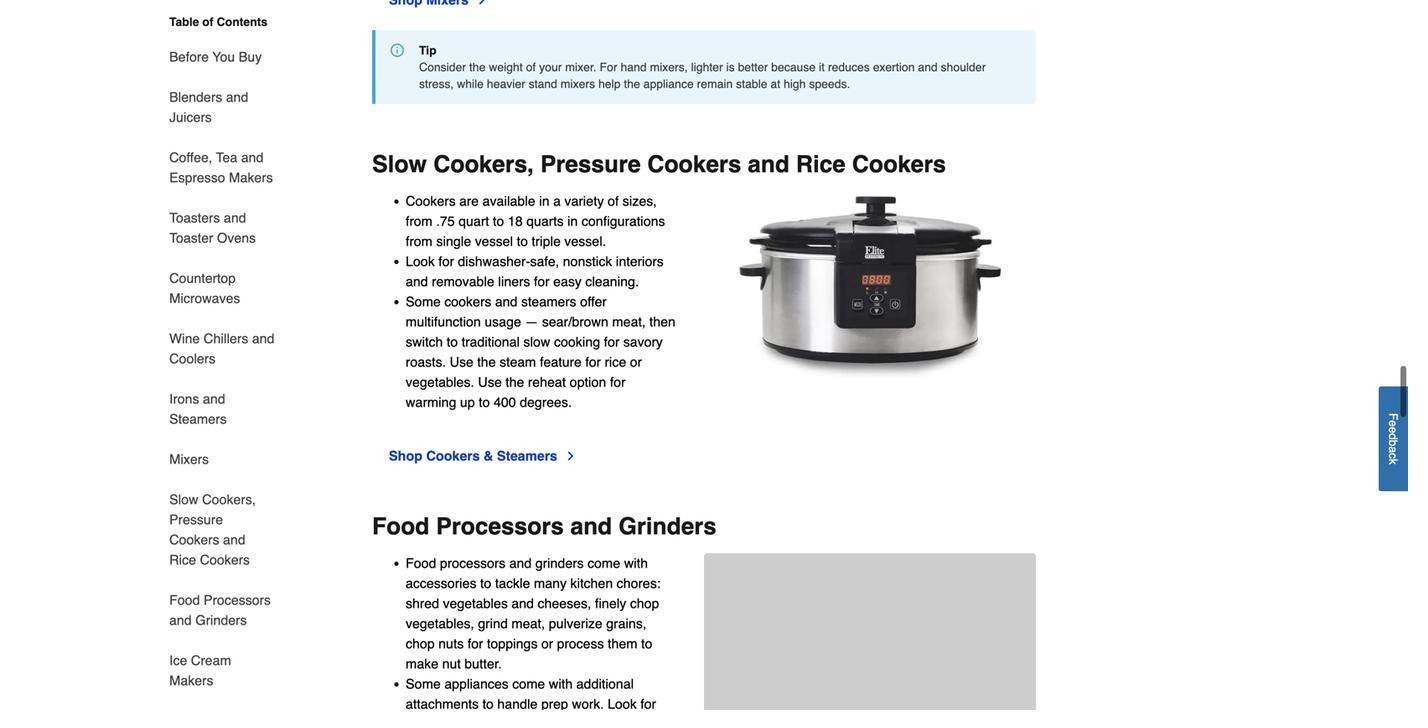 Task type: vqa. For each thing, say whether or not it's contained in the screenshot.
1st from
yes



Task type: locate. For each thing, give the bounding box(es) containing it.
makers down 'ice'
[[169, 673, 213, 689]]

pressure up variety
[[541, 151, 641, 178]]

1 horizontal spatial with
[[624, 556, 648, 571]]

tip consider the weight of your mixer. for hand mixers, lighter is better because it reduces exertion and shoulder stress, while heavier stand mixers help the appliance remain stable at high speeds.
[[419, 44, 986, 91]]

easy
[[554, 274, 582, 290]]

and up 'ice'
[[169, 613, 192, 628]]

food inside the table of contents element
[[169, 593, 200, 608]]

0 vertical spatial makers
[[229, 170, 273, 185]]

0 vertical spatial of
[[202, 15, 214, 29]]

chevron right image
[[476, 0, 489, 7]]

1 vertical spatial of
[[526, 61, 536, 74]]

steam
[[500, 355, 536, 370]]

ice cream makers
[[169, 653, 231, 689]]

or inside cookers are available in a variety of sizes, from .75 quart to 18 quarts in configurations from single vessel to triple vessel. look for dishwasher-safe, nonstick interiors and removable liners for easy cleaning. some cookers and steamers offer multifunction usage — sear/brown meat, then switch to traditional slow cooking for savory roasts. use the steam feature for rice or vegetables. use the reheat option for warming up to 400 degrees.
[[630, 355, 642, 370]]

2 e from the top
[[1388, 427, 1401, 434]]

0 vertical spatial slow
[[372, 151, 427, 178]]

0 vertical spatial look
[[406, 254, 435, 269]]

1 horizontal spatial come
[[588, 556, 621, 571]]

1 horizontal spatial a
[[1388, 447, 1401, 453]]

rice down speeds.
[[796, 151, 846, 178]]

0 horizontal spatial makers
[[169, 673, 213, 689]]

and up tackle
[[510, 556, 532, 571]]

table of contents element
[[149, 13, 275, 710]]

is
[[727, 61, 735, 74]]

1 horizontal spatial chop
[[630, 596, 660, 612]]

0 vertical spatial steamers
[[169, 411, 227, 427]]

chop down chores:
[[630, 596, 660, 612]]

0 horizontal spatial with
[[549, 677, 573, 692]]

and down tackle
[[512, 596, 534, 612]]

1 horizontal spatial grinders
[[619, 513, 717, 540]]

with up prep
[[549, 677, 573, 692]]

0 vertical spatial rice
[[796, 151, 846, 178]]

1 horizontal spatial of
[[526, 61, 536, 74]]

work.
[[572, 697, 604, 710]]

exertion
[[874, 61, 915, 74]]

makers inside ice cream makers
[[169, 673, 213, 689]]

consider
[[419, 61, 466, 74]]

1 vertical spatial meat,
[[512, 616, 545, 632]]

0 horizontal spatial slow cookers, pressure cookers and rice cookers
[[169, 492, 256, 568]]

additional
[[577, 677, 634, 692]]

food processors and grinders up "grinders"
[[372, 513, 717, 540]]

some for multifunction
[[406, 294, 441, 310]]

pressure inside slow cookers, pressure cookers and rice cookers link
[[169, 512, 223, 528]]

0 horizontal spatial pressure
[[169, 512, 223, 528]]

weight
[[489, 61, 523, 74]]

1 vertical spatial slow
[[169, 492, 198, 507]]

processors
[[440, 556, 506, 571]]

espresso
[[169, 170, 225, 185]]

for
[[600, 61, 618, 74]]

steamers down irons
[[169, 411, 227, 427]]

rice
[[605, 355, 627, 370]]

1 horizontal spatial look
[[608, 697, 637, 710]]

in down variety
[[568, 214, 578, 229]]

2 horizontal spatial of
[[608, 194, 619, 209]]

butter.
[[465, 656, 502, 672]]

grinders up chores:
[[619, 513, 717, 540]]

pressure down mixers link
[[169, 512, 223, 528]]

come up the handle
[[513, 677, 545, 692]]

from left single
[[406, 234, 433, 249]]

sear/brown
[[542, 314, 609, 330]]

1 horizontal spatial makers
[[229, 170, 273, 185]]

1 vertical spatial a
[[1388, 447, 1401, 453]]

cookers
[[445, 294, 492, 310]]

1 vertical spatial grinders
[[196, 613, 247, 628]]

chop up the make
[[406, 636, 435, 652]]

and right chillers
[[252, 331, 275, 346]]

0 horizontal spatial processors
[[204, 593, 271, 608]]

k
[[1388, 459, 1401, 465]]

switch
[[406, 334, 443, 350]]

0 horizontal spatial a
[[554, 194, 561, 209]]

make
[[406, 656, 439, 672]]

configurations
[[582, 214, 665, 229]]

0 horizontal spatial look
[[406, 254, 435, 269]]

shop cookers & steamers link
[[389, 446, 578, 466]]

and inside slow cookers, pressure cookers and rice cookers
[[223, 532, 245, 548]]

1 vertical spatial or
[[542, 636, 554, 652]]

stable
[[736, 77, 768, 91]]

and up usage
[[495, 294, 518, 310]]

1 vertical spatial some
[[406, 677, 441, 692]]

for up option
[[586, 355, 601, 370]]

a
[[554, 194, 561, 209], [1388, 447, 1401, 453]]

rice inside slow cookers, pressure cookers and rice cookers
[[169, 552, 196, 568]]

0 horizontal spatial in
[[539, 194, 550, 209]]

grinders up cream
[[196, 613, 247, 628]]

many
[[534, 576, 567, 591]]

handle
[[498, 697, 538, 710]]

meat, up toppings
[[512, 616, 545, 632]]

0 vertical spatial from
[[406, 214, 433, 229]]

or inside food processors and grinders come with accessories to tackle many kitchen chores: shred vegetables and cheeses, finely chop vegetables, grind meat, pulverize grains, chop nuts for toppings or process them to make nut butter. some appliances come with additional attachments to handle prep work. look fo
[[542, 636, 554, 652]]

stand
[[529, 77, 558, 91]]

mixer.
[[566, 61, 597, 74]]

slow cookers, pressure cookers and rice cookers up sizes,
[[372, 151, 947, 178]]

1 horizontal spatial or
[[630, 355, 642, 370]]

1 horizontal spatial pressure
[[541, 151, 641, 178]]

before you buy link
[[169, 37, 262, 77]]

some down the make
[[406, 677, 441, 692]]

1 vertical spatial pressure
[[169, 512, 223, 528]]

some up the multifunction
[[406, 294, 441, 310]]

of right table
[[202, 15, 214, 29]]

1 vertical spatial slow cookers, pressure cookers and rice cookers
[[169, 492, 256, 568]]

1 vertical spatial processors
[[204, 593, 271, 608]]

0 horizontal spatial meat,
[[512, 616, 545, 632]]

and up ovens
[[224, 210, 246, 226]]

chores:
[[617, 576, 661, 591]]

1 vertical spatial look
[[608, 697, 637, 710]]

for down rice
[[610, 375, 626, 390]]

to
[[493, 214, 504, 229], [517, 234, 528, 249], [447, 334, 458, 350], [479, 395, 490, 410], [480, 576, 492, 591], [642, 636, 653, 652], [483, 697, 494, 710]]

cookers,
[[434, 151, 534, 178], [202, 492, 256, 507]]

1 vertical spatial come
[[513, 677, 545, 692]]

0 vertical spatial meat,
[[612, 314, 646, 330]]

meat,
[[612, 314, 646, 330], [512, 616, 545, 632]]

processors up processors at the left of the page
[[436, 513, 564, 540]]

and right exertion
[[919, 61, 938, 74]]

blenders
[[169, 89, 222, 105]]

to up vegetables
[[480, 576, 492, 591]]

processors
[[436, 513, 564, 540], [204, 593, 271, 608]]

cookers, up are
[[434, 151, 534, 178]]

1 horizontal spatial cookers,
[[434, 151, 534, 178]]

and
[[919, 61, 938, 74], [226, 89, 248, 105], [241, 150, 264, 165], [748, 151, 790, 178], [224, 210, 246, 226], [406, 274, 428, 290], [495, 294, 518, 310], [252, 331, 275, 346], [203, 391, 225, 407], [571, 513, 612, 540], [223, 532, 245, 548], [510, 556, 532, 571], [512, 596, 534, 612], [169, 613, 192, 628]]

slow cookers, pressure cookers and rice cookers down mixers link
[[169, 492, 256, 568]]

and inside wine chillers and coolers
[[252, 331, 275, 346]]

1 vertical spatial use
[[478, 375, 502, 390]]

chevron right image
[[564, 450, 578, 463]]

or left process
[[542, 636, 554, 652]]

1 horizontal spatial rice
[[796, 151, 846, 178]]

grinders inside food processors and grinders
[[196, 613, 247, 628]]

0 horizontal spatial food processors and grinders
[[169, 593, 271, 628]]

and right irons
[[203, 391, 225, 407]]

roasts.
[[406, 355, 446, 370]]

use
[[450, 355, 474, 370], [478, 375, 502, 390]]

food processors and grinders inside the table of contents element
[[169, 593, 271, 628]]

and right tea
[[241, 150, 264, 165]]

2 vertical spatial food
[[169, 593, 200, 608]]

some inside food processors and grinders come with accessories to tackle many kitchen chores: shred vegetables and cheeses, finely chop vegetables, grind meat, pulverize grains, chop nuts for toppings or process them to make nut butter. some appliances come with additional attachments to handle prep work. look fo
[[406, 677, 441, 692]]

use up vegetables.
[[450, 355, 474, 370]]

for up butter.
[[468, 636, 483, 652]]

use up 400
[[478, 375, 502, 390]]

the
[[470, 61, 486, 74], [624, 77, 641, 91], [477, 355, 496, 370], [506, 375, 525, 390]]

and right blenders
[[226, 89, 248, 105]]

1 vertical spatial cookers,
[[202, 492, 256, 507]]

degrees.
[[520, 395, 572, 410]]

of left your
[[526, 61, 536, 74]]

meat, up savory
[[612, 314, 646, 330]]

come up kitchen
[[588, 556, 621, 571]]

or right rice
[[630, 355, 642, 370]]

0 vertical spatial or
[[630, 355, 642, 370]]

cookers, inside the table of contents element
[[202, 492, 256, 507]]

mixers
[[169, 452, 209, 467]]

0 horizontal spatial slow
[[169, 492, 198, 507]]

shop
[[389, 448, 423, 464]]

ice
[[169, 653, 187, 668]]

food processors and grinders
[[372, 513, 717, 540], [169, 593, 271, 628]]

cookers, down mixers link
[[202, 492, 256, 507]]

of up configurations
[[608, 194, 619, 209]]

option
[[570, 375, 607, 390]]

1 vertical spatial food
[[406, 556, 436, 571]]

then
[[650, 314, 676, 330]]

mixers link
[[169, 439, 209, 480]]

from left the .75
[[406, 214, 433, 229]]

0 horizontal spatial or
[[542, 636, 554, 652]]

of inside tip consider the weight of your mixer. for hand mixers, lighter is better because it reduces exertion and shoulder stress, while heavier stand mixers help the appliance remain stable at high speeds.
[[526, 61, 536, 74]]

1 vertical spatial rice
[[169, 552, 196, 568]]

1 horizontal spatial in
[[568, 214, 578, 229]]

to down 18
[[517, 234, 528, 249]]

1 some from the top
[[406, 294, 441, 310]]

and up food processors and grinders link
[[223, 532, 245, 548]]

0 horizontal spatial steamers
[[169, 411, 227, 427]]

dishwasher-
[[458, 254, 530, 269]]

1 vertical spatial food processors and grinders
[[169, 593, 271, 628]]

0 vertical spatial cookers,
[[434, 151, 534, 178]]

safe,
[[530, 254, 560, 269]]

0 horizontal spatial chop
[[406, 636, 435, 652]]

and inside irons and steamers
[[203, 391, 225, 407]]

1 vertical spatial from
[[406, 234, 433, 249]]

sizes,
[[623, 194, 657, 209]]

the down steam
[[506, 375, 525, 390]]

0 horizontal spatial rice
[[169, 552, 196, 568]]

grinders
[[619, 513, 717, 540], [196, 613, 247, 628]]

makers inside coffee, tea and espresso makers
[[229, 170, 273, 185]]

0 vertical spatial chop
[[630, 596, 660, 612]]

them
[[608, 636, 638, 652]]

cookers inside cookers are available in a variety of sizes, from .75 quart to 18 quarts in configurations from single vessel to triple vessel. look for dishwasher-safe, nonstick interiors and removable liners for easy cleaning. some cookers and steamers offer multifunction usage — sear/brown meat, then switch to traditional slow cooking for savory roasts. use the steam feature for rice or vegetables. use the reheat option for warming up to 400 degrees.
[[406, 194, 456, 209]]

1 horizontal spatial use
[[478, 375, 502, 390]]

2 some from the top
[[406, 677, 441, 692]]

wine chillers and coolers link
[[169, 319, 275, 379]]

tackle
[[495, 576, 530, 591]]

look inside food processors and grinders come with accessories to tackle many kitchen chores: shred vegetables and cheeses, finely chop vegetables, grind meat, pulverize grains, chop nuts for toppings or process them to make nut butter. some appliances come with additional attachments to handle prep work. look fo
[[608, 697, 637, 710]]

0 vertical spatial come
[[588, 556, 621, 571]]

multifunction
[[406, 314, 481, 330]]

0 horizontal spatial cookers,
[[202, 492, 256, 507]]

steamers right '&' at the left bottom
[[497, 448, 558, 464]]

0 vertical spatial a
[[554, 194, 561, 209]]

wine chillers and coolers
[[169, 331, 275, 366]]

ice cream makers link
[[169, 641, 275, 701]]

in up the quarts
[[539, 194, 550, 209]]

0 vertical spatial use
[[450, 355, 474, 370]]

0 vertical spatial some
[[406, 294, 441, 310]]

some inside cookers are available in a variety of sizes, from .75 quart to 18 quarts in configurations from single vessel to triple vessel. look for dishwasher-safe, nonstick interiors and removable liners for easy cleaning. some cookers and steamers offer multifunction usage — sear/brown meat, then switch to traditional slow cooking for savory roasts. use the steam feature for rice or vegetables. use the reheat option for warming up to 400 degrees.
[[406, 294, 441, 310]]

look up removable at the left top
[[406, 254, 435, 269]]

coffee,
[[169, 150, 212, 165]]

the down hand
[[624, 77, 641, 91]]

1 vertical spatial in
[[568, 214, 578, 229]]

food inside food processors and grinders come with accessories to tackle many kitchen chores: shred vegetables and cheeses, finely chop vegetables, grind meat, pulverize grains, chop nuts for toppings or process them to make nut butter. some appliances come with additional attachments to handle prep work. look fo
[[406, 556, 436, 571]]

food processors and grinders up cream
[[169, 593, 271, 628]]

1 horizontal spatial meat,
[[612, 314, 646, 330]]

slow
[[524, 334, 551, 350]]

1 horizontal spatial slow
[[372, 151, 427, 178]]

1 horizontal spatial processors
[[436, 513, 564, 540]]

1 horizontal spatial steamers
[[497, 448, 558, 464]]

0 vertical spatial food processors and grinders
[[372, 513, 717, 540]]

nuts
[[439, 636, 464, 652]]

some
[[406, 294, 441, 310], [406, 677, 441, 692]]

1 horizontal spatial slow cookers, pressure cookers and rice cookers
[[372, 151, 947, 178]]

meat, inside food processors and grinders come with accessories to tackle many kitchen chores: shred vegetables and cheeses, finely chop vegetables, grind meat, pulverize grains, chop nuts for toppings or process them to make nut butter. some appliances come with additional attachments to handle prep work. look fo
[[512, 616, 545, 632]]

to down the multifunction
[[447, 334, 458, 350]]

1 vertical spatial with
[[549, 677, 573, 692]]

accessories
[[406, 576, 477, 591]]

e up b
[[1388, 427, 1401, 434]]

a up the quarts
[[554, 194, 561, 209]]

processors up cream
[[204, 593, 271, 608]]

e up d
[[1388, 421, 1401, 427]]

c
[[1388, 453, 1401, 459]]

before
[[169, 49, 209, 65]]

ovens
[[217, 230, 256, 246]]

steamers
[[169, 411, 227, 427], [497, 448, 558, 464]]

savory
[[624, 334, 663, 350]]

0 horizontal spatial grinders
[[196, 613, 247, 628]]

and inside coffee, tea and espresso makers
[[241, 150, 264, 165]]

quarts
[[527, 214, 564, 229]]

a up k
[[1388, 447, 1401, 453]]

juicers
[[169, 109, 212, 125]]

at
[[771, 77, 781, 91]]

vegetables.
[[406, 375, 475, 390]]

look down additional
[[608, 697, 637, 710]]

0 vertical spatial grinders
[[619, 513, 717, 540]]

some for attachments
[[406, 677, 441, 692]]

with up chores:
[[624, 556, 648, 571]]

it
[[819, 61, 825, 74]]

warming
[[406, 395, 457, 410]]

food
[[372, 513, 430, 540], [406, 556, 436, 571], [169, 593, 200, 608]]

makers down tea
[[229, 170, 273, 185]]

rice up food processors and grinders link
[[169, 552, 196, 568]]

1 vertical spatial makers
[[169, 673, 213, 689]]

rice
[[796, 151, 846, 178], [169, 552, 196, 568]]

slow
[[372, 151, 427, 178], [169, 492, 198, 507]]

in
[[539, 194, 550, 209], [568, 214, 578, 229]]

0 horizontal spatial of
[[202, 15, 214, 29]]

1 from from the top
[[406, 214, 433, 229]]

1 horizontal spatial food processors and grinders
[[372, 513, 717, 540]]

2 vertical spatial of
[[608, 194, 619, 209]]



Task type: describe. For each thing, give the bounding box(es) containing it.
0 horizontal spatial come
[[513, 677, 545, 692]]

tea
[[216, 150, 238, 165]]

nonstick
[[563, 254, 612, 269]]

coolers
[[169, 351, 216, 366]]

before you buy
[[169, 49, 262, 65]]

shop cookers & steamers
[[389, 448, 558, 464]]

remain
[[697, 77, 733, 91]]

and down at
[[748, 151, 790, 178]]

2 from from the top
[[406, 234, 433, 249]]

toasters
[[169, 210, 220, 226]]

a white food processor. image
[[704, 554, 1037, 710]]

you
[[213, 49, 235, 65]]

0 vertical spatial processors
[[436, 513, 564, 540]]

countertop microwaves
[[169, 270, 240, 306]]

f e e d b a c k
[[1388, 413, 1401, 465]]

.75
[[436, 214, 455, 229]]

prep
[[542, 697, 569, 710]]

for down safe,
[[534, 274, 550, 290]]

b
[[1388, 440, 1401, 447]]

slow cookers, pressure cookers and rice cookers inside the table of contents element
[[169, 492, 256, 568]]

coffee, tea and espresso makers link
[[169, 138, 275, 198]]

0 vertical spatial pressure
[[541, 151, 641, 178]]

1 e from the top
[[1388, 421, 1401, 427]]

irons
[[169, 391, 199, 407]]

usage
[[485, 314, 522, 330]]

0 horizontal spatial use
[[450, 355, 474, 370]]

0 vertical spatial in
[[539, 194, 550, 209]]

slow inside slow cookers, pressure cookers and rice cookers
[[169, 492, 198, 507]]

f
[[1388, 413, 1401, 421]]

for inside food processors and grinders come with accessories to tackle many kitchen chores: shred vegetables and cheeses, finely chop vegetables, grind meat, pulverize grains, chop nuts for toppings or process them to make nut butter. some appliances come with additional attachments to handle prep work. look fo
[[468, 636, 483, 652]]

heavier
[[487, 77, 526, 91]]

because
[[772, 61, 816, 74]]

of inside cookers are available in a variety of sizes, from .75 quart to 18 quarts in configurations from single vessel to triple vessel. look for dishwasher-safe, nonstick interiors and removable liners for easy cleaning. some cookers and steamers offer multifunction usage — sear/brown meat, then switch to traditional slow cooking for savory roasts. use the steam feature for rice or vegetables. use the reheat option for warming up to 400 degrees.
[[608, 194, 619, 209]]

nut
[[442, 656, 461, 672]]

toasters and toaster ovens
[[169, 210, 256, 246]]

pulverize
[[549, 616, 603, 632]]

blenders and juicers link
[[169, 77, 275, 138]]

cheeses,
[[538, 596, 592, 612]]

shred
[[406, 596, 439, 612]]

and left removable at the left top
[[406, 274, 428, 290]]

d
[[1388, 434, 1401, 440]]

your
[[539, 61, 562, 74]]

grinders
[[536, 556, 584, 571]]

offer
[[580, 294, 607, 310]]

to down appliances
[[483, 697, 494, 710]]

cookers are available in a variety of sizes, from .75 quart to 18 quarts in configurations from single vessel to triple vessel. look for dishwasher-safe, nonstick interiors and removable liners for easy cleaning. some cookers and steamers offer multifunction usage — sear/brown meat, then switch to traditional slow cooking for savory roasts. use the steam feature for rice or vegetables. use the reheat option for warming up to 400 degrees.
[[406, 194, 676, 410]]

a inside cookers are available in a variety of sizes, from .75 quart to 18 quarts in configurations from single vessel to triple vessel. look for dishwasher-safe, nonstick interiors and removable liners for easy cleaning. some cookers and steamers offer multifunction usage — sear/brown meat, then switch to traditional slow cooking for savory roasts. use the steam feature for rice or vegetables. use the reheat option for warming up to 400 degrees.
[[554, 194, 561, 209]]

irons and steamers link
[[169, 379, 275, 439]]

finely
[[595, 596, 627, 612]]

up
[[460, 395, 475, 410]]

slow cookers, pressure cookers and rice cookers link
[[169, 480, 275, 580]]

info image
[[391, 44, 404, 57]]

and inside tip consider the weight of your mixer. for hand mixers, lighter is better because it reduces exertion and shoulder stress, while heavier stand mixers help the appliance remain stable at high speeds.
[[919, 61, 938, 74]]

steamers
[[522, 294, 577, 310]]

and inside 'blenders and juicers'
[[226, 89, 248, 105]]

chillers
[[204, 331, 248, 346]]

process
[[557, 636, 604, 652]]

vessel.
[[565, 234, 607, 249]]

vegetables,
[[406, 616, 475, 632]]

reheat
[[528, 375, 566, 390]]

coffee, tea and espresso makers
[[169, 150, 273, 185]]

grind
[[478, 616, 508, 632]]

1 vertical spatial steamers
[[497, 448, 558, 464]]

cream
[[191, 653, 231, 668]]

while
[[457, 77, 484, 91]]

a inside button
[[1388, 447, 1401, 453]]

vessel
[[475, 234, 513, 249]]

table of contents
[[169, 15, 268, 29]]

grains,
[[607, 616, 647, 632]]

—
[[525, 314, 539, 330]]

better
[[738, 61, 768, 74]]

appliances
[[445, 677, 509, 692]]

1 vertical spatial chop
[[406, 636, 435, 652]]

are
[[460, 194, 479, 209]]

processors inside food processors and grinders link
[[204, 593, 271, 608]]

to right them
[[642, 636, 653, 652]]

shoulder
[[941, 61, 986, 74]]

kitchen
[[571, 576, 613, 591]]

toaster
[[169, 230, 213, 246]]

for up rice
[[604, 334, 620, 350]]

and up "grinders"
[[571, 513, 612, 540]]

and inside toasters and toaster ovens
[[224, 210, 246, 226]]

stress,
[[419, 77, 454, 91]]

0 vertical spatial food
[[372, 513, 430, 540]]

food processors and grinders link
[[169, 580, 275, 641]]

cleaning.
[[586, 274, 639, 290]]

0 vertical spatial with
[[624, 556, 648, 571]]

a large slow cooker. image
[[704, 191, 1037, 378]]

to right up at the left of page
[[479, 395, 490, 410]]

0 vertical spatial slow cookers, pressure cookers and rice cookers
[[372, 151, 947, 178]]

feature
[[540, 355, 582, 370]]

for down single
[[439, 254, 454, 269]]

food processors and grinders come with accessories to tackle many kitchen chores: shred vegetables and cheeses, finely chop vegetables, grind meat, pulverize grains, chop nuts for toppings or process them to make nut butter. some appliances come with additional attachments to handle prep work. look fo
[[406, 556, 669, 710]]

the up while
[[470, 61, 486, 74]]

wine
[[169, 331, 200, 346]]

toppings
[[487, 636, 538, 652]]

single
[[436, 234, 472, 249]]

to left 18
[[493, 214, 504, 229]]

cooking
[[554, 334, 601, 350]]

high
[[784, 77, 806, 91]]

look inside cookers are available in a variety of sizes, from .75 quart to 18 quarts in configurations from single vessel to triple vessel. look for dishwasher-safe, nonstick interiors and removable liners for easy cleaning. some cookers and steamers offer multifunction usage — sear/brown meat, then switch to traditional slow cooking for savory roasts. use the steam feature for rice or vegetables. use the reheat option for warming up to 400 degrees.
[[406, 254, 435, 269]]

interiors
[[616, 254, 664, 269]]

the down traditional
[[477, 355, 496, 370]]

f e e d b a c k button
[[1380, 387, 1409, 492]]

steamers inside the table of contents element
[[169, 411, 227, 427]]

removable
[[432, 274, 495, 290]]

tip
[[419, 44, 437, 57]]

meat, inside cookers are available in a variety of sizes, from .75 quart to 18 quarts in configurations from single vessel to triple vessel. look for dishwasher-safe, nonstick interiors and removable liners for easy cleaning. some cookers and steamers offer multifunction usage — sear/brown meat, then switch to traditional slow cooking for savory roasts. use the steam feature for rice or vegetables. use the reheat option for warming up to 400 degrees.
[[612, 314, 646, 330]]

18
[[508, 214, 523, 229]]



